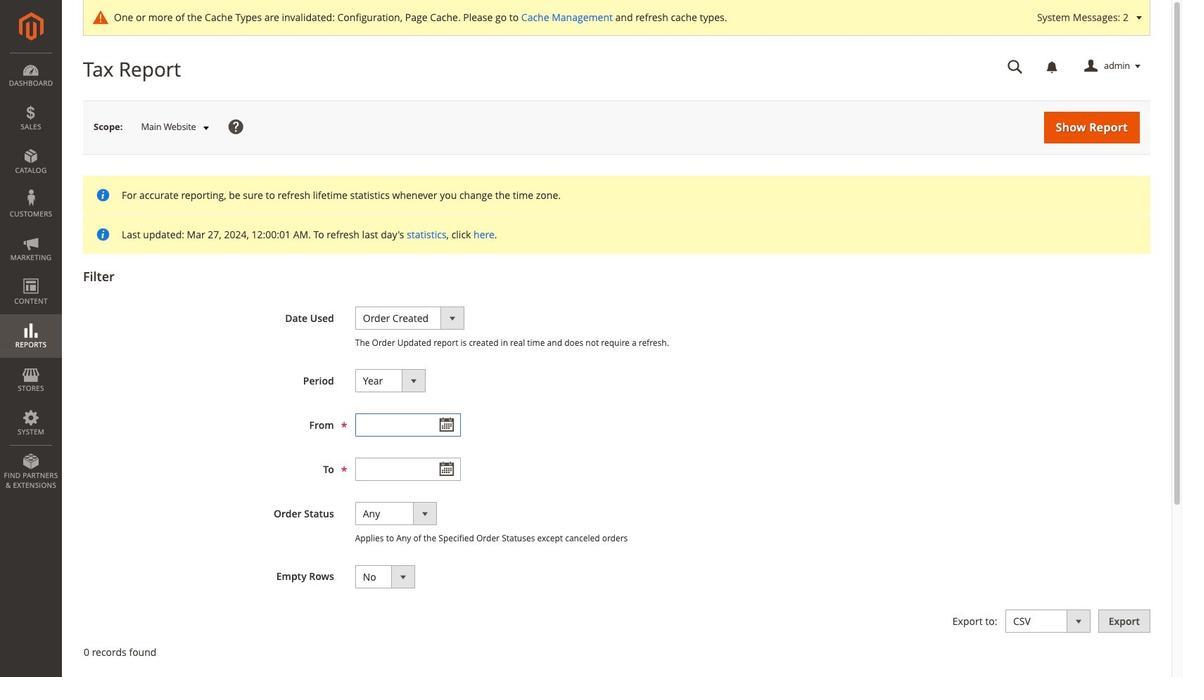 Task type: locate. For each thing, give the bounding box(es) containing it.
menu bar
[[0, 53, 62, 498]]

magento admin panel image
[[19, 12, 43, 41]]

None text field
[[998, 54, 1033, 79]]

None text field
[[355, 414, 461, 437], [355, 458, 461, 481], [355, 414, 461, 437], [355, 458, 461, 481]]



